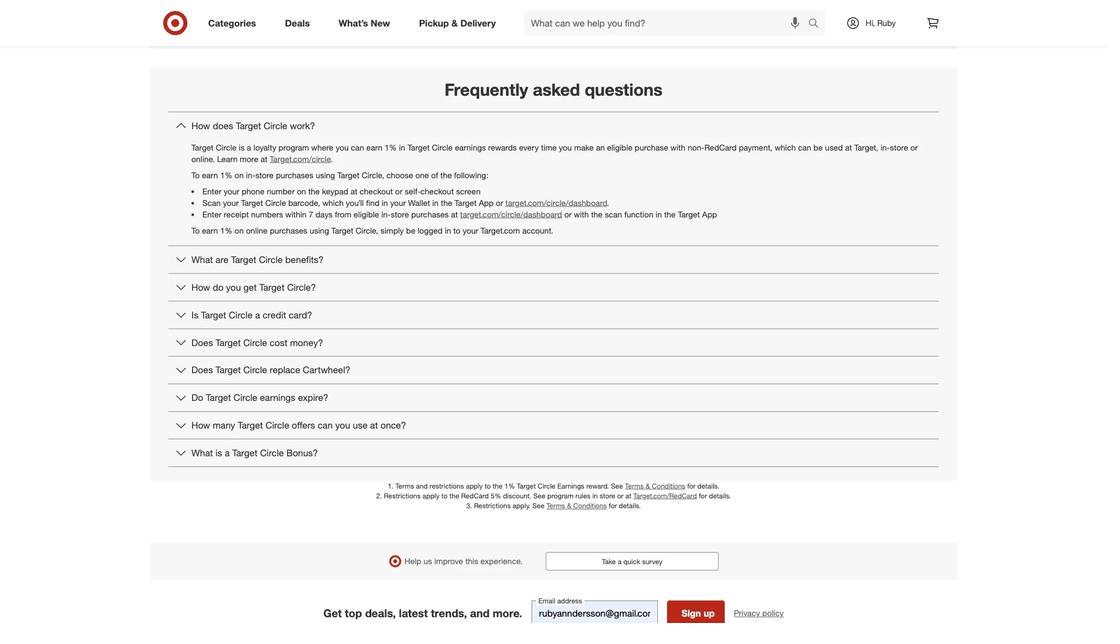 Task type: locate. For each thing, give the bounding box(es) containing it.
to for to earn 1% on online purchases using target circle, simply be logged in to your target.com account.
[[192, 225, 200, 236]]

see
[[611, 482, 624, 490], [534, 491, 546, 500], [533, 501, 545, 510]]

1 horizontal spatial redcard
[[705, 142, 737, 152]]

hi, ruby
[[866, 18, 897, 28]]

2 horizontal spatial can
[[799, 142, 812, 152]]

in
[[399, 142, 406, 152], [382, 198, 388, 208], [433, 198, 439, 208], [656, 209, 662, 219], [445, 225, 451, 236], [593, 491, 598, 500]]

deals
[[285, 17, 310, 29]]

use
[[353, 420, 368, 431]]

program down earnings
[[548, 491, 574, 500]]

1 checkout from the left
[[360, 186, 393, 196]]

1 vertical spatial for
[[699, 491, 708, 500]]

enter down scan
[[203, 209, 222, 219]]

0 vertical spatial eligible
[[606, 9, 635, 20]]

using down days
[[310, 225, 329, 236]]

circle, left choose
[[362, 170, 385, 180]]

be
[[814, 142, 823, 152], [406, 225, 416, 236]]

0 vertical spatial on
[[235, 170, 244, 180]]

target.com
[[481, 225, 520, 236]]

0 vertical spatial does
[[192, 337, 213, 348]]

your down enter your phone number on the keypad at checkout or self-checkout screen scan your target circle barcode, which you'll find in your wallet in the target app or target.com/circle/dashboard . enter receipt numbers within 7 days from eligible in-store purchases at target.com/circle/dashboard or with the scan function in the target app
[[463, 225, 479, 236]]

to earn 1% on in-store purchases using target circle, choose one of the following:
[[192, 170, 489, 180]]

0 vertical spatial enter
[[203, 186, 222, 196]]

1 horizontal spatial &
[[567, 501, 572, 510]]

terms & conditions link down rules
[[547, 501, 607, 510]]

1 how from the top
[[192, 120, 210, 131]]

None text field
[[532, 601, 658, 623]]

eligible right making
[[606, 9, 635, 20]]

terms & conditions link for 1. terms and restrictions apply to the 1% target circle earnings reward. see
[[625, 482, 686, 490]]

you
[[336, 142, 349, 152], [559, 142, 572, 152], [226, 282, 241, 293], [336, 420, 350, 431]]

time
[[541, 142, 557, 152]]

1 vertical spatial to
[[192, 225, 200, 236]]

purchases down within
[[270, 225, 308, 236]]

in- inside target circle is a loyalty program where you can earn 1% in target circle earnings rewards every time you make an eligible purchase with non-redcard payment, which can be used at target, in-store or online. learn more at
[[881, 142, 891, 152]]

purchase
[[635, 142, 669, 152]]

to right logged
[[454, 225, 461, 236]]

do target circle earnings expire?
[[192, 392, 329, 403]]

1 horizontal spatial is
[[239, 142, 245, 152]]

online
[[246, 225, 268, 236]]

apply down restrictions
[[423, 491, 440, 500]]

1 what from the top
[[192, 254, 213, 265]]

target right get at the top of page
[[259, 282, 285, 293]]

how
[[192, 120, 210, 131], [192, 282, 210, 293], [192, 420, 210, 431]]

make
[[575, 142, 594, 152]]

target inside 1. terms and restrictions apply to the 1% target circle earnings reward. see terms & conditions for details. 2. restrictions apply to the redcard 5% discount. see program rules in store or at target.com/redcard for details. 3. restrictions apply. see terms & conditions for details.
[[517, 482, 536, 490]]

using up keypad at the top left
[[316, 170, 335, 180]]

an
[[596, 142, 605, 152]]

1 vertical spatial .
[[607, 198, 610, 208]]

privacy policy
[[734, 608, 784, 618]]

see right reward.
[[611, 482, 624, 490]]

circle inside enter your phone number on the keypad at checkout or self-checkout screen scan your target circle barcode, which you'll find in your wallet in the target app or target.com/circle/dashboard . enter receipt numbers within 7 days from eligible in-store purchases at target.com/circle/dashboard or with the scan function in the target app
[[265, 198, 286, 208]]

on down receipt
[[235, 225, 244, 236]]

circle inside how many target circle offers can you use at once? dropdown button
[[266, 420, 289, 431]]

payment,
[[739, 142, 773, 152]]

at left target.com/redcard
[[626, 491, 632, 500]]

what for what is a target circle bonus?
[[192, 447, 213, 459]]

us
[[424, 556, 432, 566]]

0 horizontal spatial is
[[216, 447, 222, 459]]

1 vertical spatial details.
[[709, 491, 731, 500]]

0 horizontal spatial to
[[442, 491, 448, 500]]

latest
[[399, 607, 428, 620]]

target up one
[[408, 142, 430, 152]]

0 horizontal spatial restrictions
[[384, 491, 421, 500]]

circle up the loyalty
[[264, 120, 288, 131]]

a down many
[[225, 447, 230, 459]]

2 vertical spatial in-
[[382, 209, 391, 219]]

0 vertical spatial details.
[[698, 482, 720, 490]]

phone
[[242, 186, 265, 196]]

. down where
[[331, 154, 333, 164]]

see right discount.
[[534, 491, 546, 500]]

2 vertical spatial earnings
[[260, 392, 296, 403]]

and inside 1. terms and restrictions apply to the 1% target circle earnings reward. see terms & conditions for details. 2. restrictions apply to the redcard 5% discount. see program rules in store or at target.com/redcard for details. 3. restrictions apply. see terms & conditions for details.
[[416, 482, 428, 490]]

purchases down target.com/circle link
[[276, 170, 314, 180]]

circle left cost at the bottom left of the page
[[244, 337, 267, 348]]

in- right target,
[[881, 142, 891, 152]]

0 horizontal spatial for
[[609, 501, 617, 510]]

1 horizontal spatial restrictions
[[474, 501, 511, 510]]

to
[[454, 225, 461, 236], [485, 482, 491, 490], [442, 491, 448, 500]]

work?
[[290, 120, 315, 131]]

eligible inside target circle is a loyalty program where you can earn 1% in target circle earnings rewards every time you make an eligible purchase with non-redcard payment, which can be used at target, in-store or online. learn more at
[[608, 142, 633, 152]]

how left does
[[192, 120, 210, 131]]

0 horizontal spatial which
[[323, 198, 344, 208]]

or left self-
[[395, 186, 403, 196]]

does down 'is'
[[192, 337, 213, 348]]

does up do
[[192, 364, 213, 376]]

expire?
[[298, 392, 329, 403]]

2 what from the top
[[192, 447, 213, 459]]

does for does target circle cost money?
[[192, 337, 213, 348]]

asked
[[533, 79, 581, 100]]

circle down online
[[259, 254, 283, 265]]

simply
[[381, 225, 404, 236]]

2 vertical spatial to
[[442, 491, 448, 500]]

& down earnings
[[567, 501, 572, 510]]

1 vertical spatial and
[[416, 482, 428, 490]]

program inside target circle is a loyalty program where you can earn 1% in target circle earnings rewards every time you make an eligible purchase with non-redcard payment, which can be used at target, in-store or online. learn more at
[[279, 142, 309, 152]]

in right wallet
[[433, 198, 439, 208]]

redcard inside target circle is a loyalty program where you can earn 1% in target circle earnings rewards every time you make an eligible purchase with non-redcard payment, which can be used at target, in-store or online. learn more at
[[705, 142, 737, 152]]

be left the used
[[814, 142, 823, 152]]

2 horizontal spatial to
[[485, 482, 491, 490]]

0 horizontal spatial conditions
[[574, 501, 607, 510]]

can inside dropdown button
[[318, 420, 333, 431]]

in down reward.
[[593, 491, 598, 500]]

how left do
[[192, 282, 210, 293]]

of
[[432, 170, 439, 180]]

function
[[625, 209, 654, 219]]

enter your phone number on the keypad at checkout or self-checkout screen scan your target circle barcode, which you'll find in your wallet in the target app or target.com/circle/dashboard . enter receipt numbers within 7 days from eligible in-store purchases at target.com/circle/dashboard or with the scan function in the target app
[[203, 186, 718, 219]]

redcard left payment,
[[705, 142, 737, 152]]

circle up the "of"
[[432, 142, 453, 152]]

0 vertical spatial app
[[479, 198, 494, 208]]

1% up discount.
[[505, 482, 515, 490]]

search
[[804, 19, 832, 30]]

2 vertical spatial for
[[609, 501, 617, 510]]

1 vertical spatial does
[[192, 364, 213, 376]]

on inside enter your phone number on the keypad at checkout or self-checkout screen scan your target circle barcode, which you'll find in your wallet in the target app or target.com/circle/dashboard . enter receipt numbers within 7 days from eligible in-store purchases at target.com/circle/dashboard or with the scan function in the target app
[[297, 186, 306, 196]]

in up choose
[[399, 142, 406, 152]]

terms right the '1.'
[[396, 482, 414, 490]]

earn up to earn 1% on in-store purchases using target circle, choose one of the following:
[[367, 142, 383, 152]]

1 enter from the top
[[203, 186, 222, 196]]

target.com/circle/dashboard link for or with the scan function in the target app
[[461, 209, 563, 219]]

to earn 1% on online purchases using target circle, simply be logged in to your target.com account.
[[192, 225, 554, 236]]

at inside how many target circle offers can you use at once? dropdown button
[[370, 420, 378, 431]]

is inside target circle is a loyalty program where you can earn 1% in target circle earnings rewards every time you make an eligible purchase with non-redcard payment, which can be used at target, in-store or online. learn more at
[[239, 142, 245, 152]]

in- down more in the top left of the page
[[246, 170, 256, 180]]

1 vertical spatial redcard
[[462, 491, 489, 500]]

earnings up following:
[[455, 142, 486, 152]]

0 horizontal spatial redcard
[[462, 491, 489, 500]]

or inside target circle is a loyalty program where you can earn 1% in target circle earnings rewards every time you make an eligible purchase with non-redcard payment, which can be used at target, in-store or online. learn more at
[[911, 142, 918, 152]]

help us improve this experience.
[[405, 556, 523, 566]]

circle inside 1. terms and restrictions apply to the 1% target circle earnings reward. see terms & conditions for details. 2. restrictions apply to the redcard 5% discount. see program rules in store or at target.com/redcard for details. 3. restrictions apply. see terms & conditions for details.
[[538, 482, 556, 490]]

benefits?
[[285, 254, 324, 265]]

details.
[[698, 482, 720, 490], [709, 491, 731, 500], [619, 501, 641, 510]]

0 vertical spatial how
[[192, 120, 210, 131]]

target up keypad at the top left
[[338, 170, 360, 180]]

and left votes
[[488, 9, 503, 20]]

eligible right an
[[608, 142, 633, 152]]

0 horizontal spatial can
[[318, 420, 333, 431]]

0 vertical spatial program
[[279, 142, 309, 152]]

circle inside does target circle replace cartwheel? dropdown button
[[244, 364, 267, 376]]

do
[[213, 282, 224, 293]]

program up target.com/circle link
[[279, 142, 309, 152]]

be inside target circle is a loyalty program where you can earn 1% in target circle earnings rewards every time you make an eligible purchase with non-redcard payment, which can be used at target, in-store or online. learn more at
[[814, 142, 823, 152]]

for down reward.
[[609, 501, 617, 510]]

1% inside 1. terms and restrictions apply to the 1% target circle earnings reward. see terms & conditions for details. 2. restrictions apply to the redcard 5% discount. see program rules in store or at target.com/redcard for details. 3. restrictions apply. see terms & conditions for details.
[[505, 482, 515, 490]]

pickup & delivery link
[[409, 10, 511, 36]]

. inside enter your phone number on the keypad at checkout or self-checkout screen scan your target circle barcode, which you'll find in your wallet in the target app or target.com/circle/dashboard . enter receipt numbers within 7 days from eligible in-store purchases at target.com/circle/dashboard or with the scan function in the target app
[[607, 198, 610, 208]]

with left scan
[[574, 209, 589, 219]]

enter
[[203, 186, 222, 196], [203, 209, 222, 219]]

checkout up find
[[360, 186, 393, 196]]

0 vertical spatial is
[[239, 142, 245, 152]]

track earnings and votes here after making eligible purchases.
[[425, 9, 682, 20]]

is
[[239, 142, 245, 152], [216, 447, 222, 459]]

earn down the online. at the left of page
[[202, 170, 218, 180]]

earnings inside target circle is a loyalty program where you can earn 1% in target circle earnings rewards every time you make an eligible purchase with non-redcard payment, which can be used at target, in-store or online. learn more at
[[455, 142, 486, 152]]

target.com/circle/dashboard link up account.
[[506, 198, 607, 208]]

1 vertical spatial which
[[323, 198, 344, 208]]

program inside 1. terms and restrictions apply to the 1% target circle earnings reward. see terms & conditions for details. 2. restrictions apply to the redcard 5% discount. see program rules in store or at target.com/redcard for details. 3. restrictions apply. see terms & conditions for details.
[[548, 491, 574, 500]]

1 horizontal spatial for
[[688, 482, 696, 490]]

0 horizontal spatial .
[[331, 154, 333, 164]]

how left many
[[192, 420, 210, 431]]

1 vertical spatial enter
[[203, 209, 222, 219]]

circle inside is target circle a credit card? dropdown button
[[229, 309, 253, 320]]

cartwheel?
[[303, 364, 351, 376]]

1 vertical spatial terms & conditions link
[[547, 501, 607, 510]]

does
[[192, 337, 213, 348], [192, 364, 213, 376]]

how does target circle work? button
[[168, 112, 939, 139]]

2.
[[376, 491, 382, 500]]

0 vertical spatial which
[[775, 142, 796, 152]]

store
[[891, 142, 909, 152], [256, 170, 274, 180], [391, 209, 409, 219], [600, 491, 616, 500]]

the up barcode,
[[309, 186, 320, 196]]

or left scan
[[565, 209, 572, 219]]

redcard inside 1. terms and restrictions apply to the 1% target circle earnings reward. see terms & conditions for details. 2. restrictions apply to the redcard 5% discount. see program rules in store or at target.com/redcard for details. 3. restrictions apply. see terms & conditions for details.
[[462, 491, 489, 500]]

replace
[[270, 364, 300, 376]]

2 vertical spatial &
[[567, 501, 572, 510]]

0 vertical spatial &
[[452, 17, 458, 29]]

can right offers
[[318, 420, 333, 431]]

your
[[224, 186, 240, 196], [223, 198, 239, 208], [391, 198, 406, 208], [463, 225, 479, 236]]

how for how does target circle work?
[[192, 120, 210, 131]]

2 to from the top
[[192, 225, 200, 236]]

1 horizontal spatial program
[[548, 491, 574, 500]]

1% up choose
[[385, 142, 397, 152]]

many
[[213, 420, 235, 431]]

2 vertical spatial on
[[235, 225, 244, 236]]

0 vertical spatial in-
[[881, 142, 891, 152]]

terms & conditions link up the target.com/redcard link
[[625, 482, 686, 490]]

purchases inside enter your phone number on the keypad at checkout or self-checkout screen scan your target circle barcode, which you'll find in your wallet in the target app or target.com/circle/dashboard . enter receipt numbers within 7 days from eligible in-store purchases at target.com/circle/dashboard or with the scan function in the target app
[[412, 209, 449, 219]]

track
[[425, 9, 447, 20]]

how for how do you get target circle?
[[192, 282, 210, 293]]

after
[[552, 9, 571, 20]]

frequently
[[445, 79, 529, 100]]

earnings right "track"
[[450, 9, 485, 20]]

0 vertical spatial with
[[671, 142, 686, 152]]

or right target,
[[911, 142, 918, 152]]

quick
[[624, 557, 641, 566]]

what's new
[[339, 17, 390, 29]]

a right take
[[618, 557, 622, 566]]

and
[[488, 9, 503, 20], [416, 482, 428, 490], [470, 607, 490, 620]]

1 vertical spatial purchases
[[412, 209, 449, 219]]

0 vertical spatial be
[[814, 142, 823, 152]]

1 horizontal spatial checkout
[[421, 186, 454, 196]]

number
[[267, 186, 295, 196]]

on down more in the top left of the page
[[235, 170, 244, 180]]

1 horizontal spatial to
[[454, 225, 461, 236]]

store up simply
[[391, 209, 409, 219]]

to up the 5%
[[485, 482, 491, 490]]

you right time
[[559, 142, 572, 152]]

on
[[235, 170, 244, 180], [297, 186, 306, 196], [235, 225, 244, 236]]

3 how from the top
[[192, 420, 210, 431]]

earn inside target circle is a loyalty program where you can earn 1% in target circle earnings rewards every time you make an eligible purchase with non-redcard payment, which can be used at target, in-store or online. learn more at
[[367, 142, 383, 152]]

0 horizontal spatial app
[[479, 198, 494, 208]]

target.com/circle/dashboard link up target.com
[[461, 209, 563, 219]]

votes
[[506, 9, 528, 20]]

does for does target circle replace cartwheel?
[[192, 364, 213, 376]]

using
[[316, 170, 335, 180], [310, 225, 329, 236]]

sign
[[682, 608, 702, 619]]

1 vertical spatial program
[[548, 491, 574, 500]]

what's new link
[[329, 10, 405, 36]]

0 vertical spatial earn
[[367, 142, 383, 152]]

purchases down wallet
[[412, 209, 449, 219]]

program
[[279, 142, 309, 152], [548, 491, 574, 500]]

circle down number
[[265, 198, 286, 208]]

circle
[[264, 120, 288, 131], [216, 142, 237, 152], [432, 142, 453, 152], [265, 198, 286, 208], [259, 254, 283, 265], [229, 309, 253, 320], [244, 337, 267, 348], [244, 364, 267, 376], [234, 392, 258, 403], [266, 420, 289, 431], [260, 447, 284, 459], [538, 482, 556, 490]]

and left more.
[[470, 607, 490, 620]]

be right simply
[[406, 225, 416, 236]]

your down self-
[[391, 198, 406, 208]]

0 vertical spatial what
[[192, 254, 213, 265]]

which down keypad at the top left
[[323, 198, 344, 208]]

a inside button
[[618, 557, 622, 566]]

0 horizontal spatial with
[[574, 209, 589, 219]]

0 horizontal spatial &
[[452, 17, 458, 29]]

circle, left simply
[[356, 225, 379, 236]]

redcard
[[705, 142, 737, 152], [462, 491, 489, 500]]

1 vertical spatial circle,
[[356, 225, 379, 236]]

how for how many target circle offers can you use at once?
[[192, 420, 210, 431]]

0 vertical spatial redcard
[[705, 142, 737, 152]]

earn for to earn 1% on online purchases using target circle, simply be logged in to your target.com account.
[[202, 225, 218, 236]]

circle left bonus?
[[260, 447, 284, 459]]

0 horizontal spatial be
[[406, 225, 416, 236]]

circle inside what is a target circle bonus? dropdown button
[[260, 447, 284, 459]]

1 does from the top
[[192, 337, 213, 348]]

wallet
[[408, 198, 430, 208]]

1 horizontal spatial app
[[703, 209, 718, 219]]

1 vertical spatial conditions
[[574, 501, 607, 510]]

can up to earn 1% on in-store purchases using target circle, choose one of the following:
[[351, 142, 364, 152]]

1 vertical spatial what
[[192, 447, 213, 459]]

conditions down rules
[[574, 501, 607, 510]]

1 vertical spatial &
[[646, 482, 650, 490]]

earn down scan
[[202, 225, 218, 236]]

circle inside do target circle earnings expire? dropdown button
[[234, 392, 258, 403]]

does target circle replace cartwheel?
[[192, 364, 351, 376]]

enter up scan
[[203, 186, 222, 196]]

get
[[324, 607, 342, 620]]

target right do
[[206, 392, 231, 403]]

a
[[247, 142, 251, 152], [255, 309, 260, 320], [225, 447, 230, 459], [618, 557, 622, 566]]

checkout down the "of"
[[421, 186, 454, 196]]

one
[[416, 170, 429, 180]]

get top deals, latest trends, and more.
[[324, 607, 523, 620]]

1 vertical spatial earnings
[[455, 142, 486, 152]]

0 vertical spatial conditions
[[652, 482, 686, 490]]

1 vertical spatial with
[[574, 209, 589, 219]]

on for purchases
[[235, 225, 244, 236]]

1 vertical spatial how
[[192, 282, 210, 293]]

1 vertical spatial target.com/circle/dashboard link
[[461, 209, 563, 219]]

0 horizontal spatial program
[[279, 142, 309, 152]]

store down reward.
[[600, 491, 616, 500]]

0 vertical spatial target.com/circle/dashboard link
[[506, 198, 607, 208]]

1 to from the top
[[192, 170, 200, 180]]

1 horizontal spatial conditions
[[652, 482, 686, 490]]

scan
[[203, 198, 221, 208]]

in right logged
[[445, 225, 451, 236]]

1 vertical spatial eligible
[[608, 142, 633, 152]]

0 horizontal spatial terms & conditions link
[[547, 501, 607, 510]]

in inside 1. terms and restrictions apply to the 1% target circle earnings reward. see terms & conditions for details. 2. restrictions apply to the redcard 5% discount. see program rules in store or at target.com/redcard for details. 3. restrictions apply. see terms & conditions for details.
[[593, 491, 598, 500]]

target.com/circle/dashboard up account.
[[506, 198, 607, 208]]

2 does from the top
[[192, 364, 213, 376]]

can left the used
[[799, 142, 812, 152]]

1 horizontal spatial which
[[775, 142, 796, 152]]

2 horizontal spatial in-
[[881, 142, 891, 152]]

restrictions down the 5%
[[474, 501, 511, 510]]

circle left offers
[[266, 420, 289, 431]]

get
[[244, 282, 257, 293]]

& up the target.com/redcard link
[[646, 482, 650, 490]]

which right payment,
[[775, 142, 796, 152]]

circle,
[[362, 170, 385, 180], [356, 225, 379, 236]]

the up the 5%
[[493, 482, 503, 490]]

what
[[192, 254, 213, 265], [192, 447, 213, 459]]

what inside dropdown button
[[192, 447, 213, 459]]

target.com/redcard link
[[634, 491, 697, 500]]

2 how from the top
[[192, 282, 210, 293]]

a up more in the top left of the page
[[247, 142, 251, 152]]

1 horizontal spatial in-
[[382, 209, 391, 219]]

circle inside how does target circle work? dropdown button
[[264, 120, 288, 131]]

1% inside target circle is a loyalty program where you can earn 1% in target circle earnings rewards every time you make an eligible purchase with non-redcard payment, which can be used at target, in-store or online. learn more at
[[385, 142, 397, 152]]

what inside dropdown button
[[192, 254, 213, 265]]

survey
[[643, 557, 663, 566]]

0 vertical spatial apply
[[466, 482, 483, 490]]

2 vertical spatial earn
[[202, 225, 218, 236]]

0 vertical spatial terms & conditions link
[[625, 482, 686, 490]]

scan
[[605, 209, 622, 219]]

0 vertical spatial and
[[488, 9, 503, 20]]

with inside target circle is a loyalty program where you can earn 1% in target circle earnings rewards every time you make an eligible purchase with non-redcard payment, which can be used at target, in-store or online. learn more at
[[671, 142, 686, 152]]

0 vertical spatial to
[[192, 170, 200, 180]]



Task type: vqa. For each thing, say whether or not it's contained in the screenshot.
the Terms to the middle
yes



Task type: describe. For each thing, give the bounding box(es) containing it.
deals link
[[275, 10, 324, 36]]

5%
[[491, 491, 501, 500]]

1 horizontal spatial apply
[[466, 482, 483, 490]]

circle inside what are target circle benefits? dropdown button
[[259, 254, 283, 265]]

2 checkout from the left
[[421, 186, 454, 196]]

at down the screen
[[451, 209, 458, 219]]

2 vertical spatial details.
[[619, 501, 641, 510]]

with inside enter your phone number on the keypad at checkout or self-checkout screen scan your target circle barcode, which you'll find in your wallet in the target app or target.com/circle/dashboard . enter receipt numbers within 7 days from eligible in-store purchases at target.com/circle/dashboard or with the scan function in the target app
[[574, 209, 589, 219]]

choose
[[387, 170, 413, 180]]

1 horizontal spatial terms
[[547, 501, 566, 510]]

& inside 'pickup & delivery' link
[[452, 17, 458, 29]]

from
[[335, 209, 352, 219]]

is target circle a credit card? button
[[168, 301, 939, 328]]

the down restrictions
[[450, 491, 460, 500]]

at right the used
[[846, 142, 853, 152]]

new
[[371, 17, 390, 29]]

categories link
[[198, 10, 271, 36]]

money?
[[290, 337, 323, 348]]

rules
[[576, 491, 591, 500]]

following:
[[454, 170, 489, 180]]

in right function
[[656, 209, 662, 219]]

target right function
[[678, 209, 700, 219]]

target right many
[[238, 420, 263, 431]]

target right are
[[231, 254, 257, 265]]

what for what are target circle benefits?
[[192, 254, 213, 265]]

where
[[311, 142, 334, 152]]

1 vertical spatial using
[[310, 225, 329, 236]]

store inside 1. terms and restrictions apply to the 1% target circle earnings reward. see terms & conditions for details. 2. restrictions apply to the redcard 5% discount. see program rules in store or at target.com/redcard for details. 3. restrictions apply. see terms & conditions for details.
[[600, 491, 616, 500]]

earnings
[[558, 482, 585, 490]]

offers
[[292, 420, 315, 431]]

target.com/circle
[[270, 154, 331, 164]]

take
[[602, 557, 616, 566]]

1 horizontal spatial can
[[351, 142, 364, 152]]

credit
[[263, 309, 286, 320]]

learn
[[217, 154, 238, 164]]

self-
[[405, 186, 421, 196]]

days
[[316, 209, 333, 219]]

What can we help you find? suggestions appear below search field
[[525, 10, 812, 36]]

discount.
[[503, 491, 532, 500]]

0 vertical spatial target.com/circle/dashboard
[[506, 198, 607, 208]]

how do you get target circle?
[[192, 282, 316, 293]]

1. terms and restrictions apply to the 1% target circle earnings reward. see terms & conditions for details. 2. restrictions apply to the redcard 5% discount. see program rules in store or at target.com/redcard for details. 3. restrictions apply. see terms & conditions for details.
[[376, 482, 731, 510]]

does target circle cost money?
[[192, 337, 323, 348]]

is
[[192, 309, 199, 320]]

target right does
[[236, 120, 261, 131]]

what are target circle benefits? button
[[168, 246, 939, 273]]

1 vertical spatial to
[[485, 482, 491, 490]]

or up target.com
[[496, 198, 504, 208]]

0 vertical spatial see
[[611, 482, 624, 490]]

your left the phone
[[224, 186, 240, 196]]

top
[[345, 607, 362, 620]]

you right do
[[226, 282, 241, 293]]

categories
[[208, 17, 256, 29]]

purchases.
[[637, 9, 682, 20]]

0 vertical spatial to
[[454, 225, 461, 236]]

hi,
[[866, 18, 876, 28]]

store inside target circle is a loyalty program where you can earn 1% in target circle earnings rewards every time you make an eligible purchase with non-redcard payment, which can be used at target, in-store or online. learn more at
[[891, 142, 909, 152]]

keypad
[[322, 186, 349, 196]]

target down the screen
[[455, 198, 477, 208]]

improve
[[435, 556, 464, 566]]

eligible inside enter your phone number on the keypad at checkout or self-checkout screen scan your target circle barcode, which you'll find in your wallet in the target app or target.com/circle/dashboard . enter receipt numbers within 7 days from eligible in-store purchases at target.com/circle/dashboard or with the scan function in the target app
[[354, 209, 379, 219]]

circle up learn at the top left
[[216, 142, 237, 152]]

restrictions
[[430, 482, 464, 490]]

online.
[[192, 154, 215, 164]]

experience.
[[481, 556, 523, 566]]

does target circle cost money? button
[[168, 329, 939, 356]]

receipt
[[224, 209, 249, 219]]

in right find
[[382, 198, 388, 208]]

your up receipt
[[223, 198, 239, 208]]

store inside enter your phone number on the keypad at checkout or self-checkout screen scan your target circle barcode, which you'll find in your wallet in the target app or target.com/circle/dashboard . enter receipt numbers within 7 days from eligible in-store purchases at target.com/circle/dashboard or with the scan function in the target app
[[391, 209, 409, 219]]

barcode,
[[289, 198, 320, 208]]

a inside target circle is a loyalty program where you can earn 1% in target circle earnings rewards every time you make an eligible purchase with non-redcard payment, which can be used at target, in-store or online. learn more at
[[247, 142, 251, 152]]

you right where
[[336, 142, 349, 152]]

does
[[213, 120, 233, 131]]

circle?
[[287, 282, 316, 293]]

target down from
[[332, 225, 354, 236]]

logged
[[418, 225, 443, 236]]

a inside dropdown button
[[225, 447, 230, 459]]

target down does target circle cost money?
[[216, 364, 241, 376]]

1 vertical spatial see
[[534, 491, 546, 500]]

earn for to earn 1% on in-store purchases using target circle, choose one of the following:
[[202, 170, 218, 180]]

in inside target circle is a loyalty program where you can earn 1% in target circle earnings rewards every time you make an eligible purchase with non-redcard payment, which can be used at target, in-store or online. learn more at
[[399, 142, 406, 152]]

0 vertical spatial for
[[688, 482, 696, 490]]

1 vertical spatial target.com/circle/dashboard
[[461, 209, 563, 219]]

2 vertical spatial and
[[470, 607, 490, 620]]

how do you get target circle? button
[[168, 274, 939, 301]]

at inside 1. terms and restrictions apply to the 1% target circle earnings reward. see terms & conditions for details. 2. restrictions apply to the redcard 5% discount. see program rules in store or at target.com/redcard for details. 3. restrictions apply. see terms & conditions for details.
[[626, 491, 632, 500]]

0 horizontal spatial terms
[[396, 482, 414, 490]]

how many target circle offers can you use at once? button
[[168, 412, 939, 439]]

privacy policy link
[[734, 608, 784, 619]]

1 vertical spatial app
[[703, 209, 718, 219]]

0 vertical spatial circle,
[[362, 170, 385, 180]]

on for store
[[235, 170, 244, 180]]

in- inside enter your phone number on the keypad at checkout or self-checkout screen scan your target circle barcode, which you'll find in your wallet in the target app or target.com/circle/dashboard . enter receipt numbers within 7 days from eligible in-store purchases at target.com/circle/dashboard or with the scan function in the target app
[[382, 209, 391, 219]]

target.com/circle/dashboard link for .
[[506, 198, 607, 208]]

0 vertical spatial purchases
[[276, 170, 314, 180]]

which inside target circle is a loyalty program where you can earn 1% in target circle earnings rewards every time you make an eligible purchase with non-redcard payment, which can be used at target, in-store or online. learn more at
[[775, 142, 796, 152]]

and for terms
[[416, 482, 428, 490]]

2 vertical spatial purchases
[[270, 225, 308, 236]]

0 horizontal spatial apply
[[423, 491, 440, 500]]

help
[[405, 556, 422, 566]]

target.com/circle .
[[270, 154, 333, 164]]

1 vertical spatial be
[[406, 225, 416, 236]]

rewards
[[489, 142, 517, 152]]

the right function
[[665, 209, 676, 219]]

take a quick survey button
[[546, 552, 719, 571]]

you'll
[[346, 198, 364, 208]]

2 vertical spatial see
[[533, 501, 545, 510]]

a inside dropdown button
[[255, 309, 260, 320]]

bonus?
[[287, 447, 318, 459]]

within
[[286, 209, 307, 219]]

at up 'you'll'
[[351, 186, 358, 196]]

making
[[573, 9, 603, 20]]

circle inside does target circle cost money? dropdown button
[[244, 337, 267, 348]]

the left scan
[[592, 209, 603, 219]]

or inside 1. terms and restrictions apply to the 1% target circle earnings reward. see terms & conditions for details. 2. restrictions apply to the redcard 5% discount. see program rules in store or at target.com/redcard for details. 3. restrictions apply. see terms & conditions for details.
[[618, 491, 624, 500]]

2 enter from the top
[[203, 209, 222, 219]]

target right 'is'
[[201, 309, 226, 320]]

0 vertical spatial earnings
[[450, 9, 485, 20]]

2 horizontal spatial &
[[646, 482, 650, 490]]

target.com/circle link
[[270, 154, 331, 164]]

target inside dropdown button
[[232, 447, 258, 459]]

are
[[216, 254, 229, 265]]

at down the loyalty
[[261, 154, 268, 164]]

earnings inside dropdown button
[[260, 392, 296, 403]]

here
[[531, 9, 549, 20]]

is target circle a credit card?
[[192, 309, 312, 320]]

pickup
[[419, 17, 449, 29]]

0 vertical spatial using
[[316, 170, 335, 180]]

target down is target circle a credit card?
[[216, 337, 241, 348]]

more
[[240, 154, 259, 164]]

0 horizontal spatial in-
[[246, 170, 256, 180]]

1% down learn at the top left
[[220, 170, 233, 180]]

0 vertical spatial .
[[331, 154, 333, 164]]

used
[[826, 142, 843, 152]]

is inside dropdown button
[[216, 447, 222, 459]]

search button
[[804, 10, 832, 38]]

store up the phone
[[256, 170, 274, 180]]

once?
[[381, 420, 406, 431]]

target up the online. at the left of page
[[192, 142, 214, 152]]

to for to earn 1% on in-store purchases using target circle, choose one of the following:
[[192, 170, 200, 180]]

terms & conditions link for 3. restrictions apply. see
[[547, 501, 607, 510]]

you left "use" at left bottom
[[336, 420, 350, 431]]

the right wallet
[[441, 198, 453, 208]]

which inside enter your phone number on the keypad at checkout or self-checkout screen scan your target circle barcode, which you'll find in your wallet in the target app or target.com/circle/dashboard . enter receipt numbers within 7 days from eligible in-store purchases at target.com/circle/dashboard or with the scan function in the target app
[[323, 198, 344, 208]]

0 vertical spatial restrictions
[[384, 491, 421, 500]]

1% down receipt
[[220, 225, 233, 236]]

frequently asked questions
[[445, 79, 663, 100]]

2 horizontal spatial for
[[699, 491, 708, 500]]

7
[[309, 209, 314, 219]]

target,
[[855, 142, 879, 152]]

does target circle replace cartwheel? button
[[168, 357, 939, 384]]

numbers
[[251, 209, 283, 219]]

cost
[[270, 337, 288, 348]]

2 horizontal spatial terms
[[625, 482, 644, 490]]

target down the phone
[[241, 198, 263, 208]]

questions
[[585, 79, 663, 100]]

pickup & delivery
[[419, 17, 496, 29]]

apply.
[[513, 501, 531, 510]]

the right the "of"
[[441, 170, 452, 180]]

up
[[704, 608, 715, 619]]

account.
[[523, 225, 554, 236]]

this
[[466, 556, 479, 566]]

card?
[[289, 309, 312, 320]]

delivery
[[461, 17, 496, 29]]

find
[[366, 198, 380, 208]]

how many target circle offers can you use at once?
[[192, 420, 406, 431]]

and for earnings
[[488, 9, 503, 20]]



